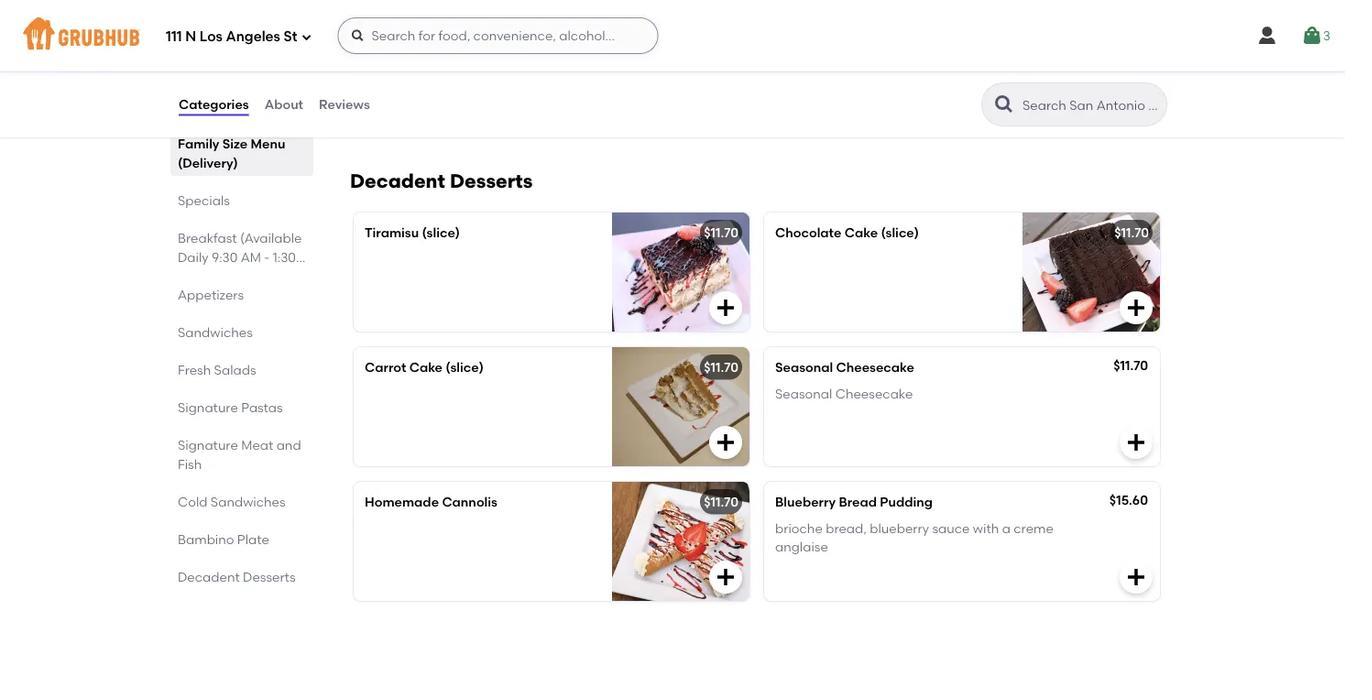 Task type: locate. For each thing, give the bounding box(es) containing it.
categories button
[[178, 71, 250, 137]]

spaghetti
[[411, 25, 473, 41]]

signature down fresh salads
[[178, 400, 238, 415]]

st
[[284, 29, 297, 45]]

1 vertical spatial cake
[[409, 360, 443, 375]]

with left the meatball
[[476, 25, 503, 41]]

cake right chocolate
[[845, 225, 878, 241]]

0 horizontal spatial cake
[[409, 360, 443, 375]]

1 horizontal spatial desserts
[[450, 170, 533, 193]]

svg image for tiramisu (slice)
[[1125, 297, 1147, 319]]

0 vertical spatial sandwiches
[[178, 325, 253, 340]]

1 vertical spatial seasonal cheesecake
[[775, 386, 913, 401]]

sauce
[[932, 520, 970, 536]]

0 vertical spatial cake
[[845, 225, 878, 241]]

1 vertical spatial sandwiches
[[211, 494, 286, 510]]

1 horizontal spatial with
[[973, 520, 999, 536]]

desserts inside tab
[[243, 569, 296, 585]]

proceed to checkout
[[1107, 596, 1240, 612]]

0 horizontal spatial decadent
[[178, 569, 240, 585]]

0 vertical spatial desserts
[[450, 170, 533, 193]]

3 button
[[1301, 19, 1331, 52]]

0 vertical spatial plate
[[565, 25, 598, 41]]

$11.70
[[704, 225, 739, 241], [1115, 225, 1149, 241], [1114, 358, 1148, 374], [704, 360, 739, 375], [704, 495, 739, 510]]

(delivery)
[[178, 155, 238, 171]]

sandwiches inside tab
[[211, 494, 286, 510]]

decadent up tiramisu
[[350, 170, 445, 193]]

(slice)
[[422, 225, 460, 241], [881, 225, 919, 241], [446, 360, 484, 375]]

cake
[[845, 225, 878, 241], [409, 360, 443, 375]]

plate inside tab
[[237, 532, 269, 547]]

signature up fish
[[178, 437, 238, 453]]

111 n los angeles st
[[166, 29, 297, 45]]

pm)
[[178, 269, 202, 284]]

1 vertical spatial decadent
[[178, 569, 240, 585]]

(slice) right carrot
[[446, 360, 484, 375]]

decadent desserts down bambino plate tab
[[178, 569, 296, 585]]

chocolate cake (slice) image
[[1023, 213, 1160, 332]]

1 horizontal spatial decadent
[[350, 170, 445, 193]]

0 horizontal spatial desserts
[[243, 569, 296, 585]]

svg image
[[301, 32, 312, 43], [1125, 297, 1147, 319], [1125, 432, 1147, 454], [715, 566, 737, 588], [1125, 566, 1147, 588]]

2 seasonal cheesecake from the top
[[775, 386, 913, 401]]

with
[[476, 25, 503, 41], [973, 520, 999, 536]]

1 signature from the top
[[178, 400, 238, 415]]

(slice) right chocolate
[[881, 225, 919, 241]]

categories
[[179, 97, 249, 112]]

decadent
[[350, 170, 445, 193], [178, 569, 240, 585]]

1 vertical spatial desserts
[[243, 569, 296, 585]]

(slice) for carrot cake (slice)
[[446, 360, 484, 375]]

plate down cold sandwiches tab
[[237, 532, 269, 547]]

anglaise
[[775, 539, 828, 555]]

blueberry
[[775, 495, 836, 510]]

sandwiches up bambino plate tab
[[211, 494, 286, 510]]

plate right the meatball
[[565, 25, 598, 41]]

carrot
[[365, 360, 406, 375]]

0 vertical spatial seasonal cheesecake
[[775, 360, 915, 375]]

1 vertical spatial plate
[[237, 532, 269, 547]]

decadent down bambino
[[178, 569, 240, 585]]

0 vertical spatial signature
[[178, 400, 238, 415]]

decadent desserts up tiramisu (slice)
[[350, 170, 533, 193]]

(slice) for chocolate cake (slice)
[[881, 225, 919, 241]]

sandwiches
[[178, 325, 253, 340], [211, 494, 286, 510]]

los
[[200, 29, 223, 45]]

1 vertical spatial decadent desserts
[[178, 569, 296, 585]]

0 vertical spatial seasonal
[[775, 360, 833, 375]]

desserts
[[450, 170, 533, 193], [243, 569, 296, 585]]

homemade cannolis
[[365, 495, 498, 510]]

0 vertical spatial decadent desserts
[[350, 170, 533, 193]]

cold sandwiches tab
[[178, 492, 306, 511]]

1 vertical spatial with
[[973, 520, 999, 536]]

(available
[[240, 230, 302, 246]]

with left a
[[973, 520, 999, 536]]

1 horizontal spatial plate
[[565, 25, 598, 41]]

0 vertical spatial with
[[476, 25, 503, 41]]

cake right carrot
[[409, 360, 443, 375]]

signature pastas
[[178, 400, 283, 415]]

about button
[[264, 71, 304, 137]]

tiramisu
[[365, 225, 419, 241]]

0 vertical spatial cheesecake
[[836, 360, 915, 375]]

signature for signature meat and fish
[[178, 437, 238, 453]]

(slice) right tiramisu
[[422, 225, 460, 241]]

signature inside 'signature meat and fish'
[[178, 437, 238, 453]]

svg image
[[1256, 25, 1278, 47], [1301, 25, 1323, 47], [351, 28, 365, 43], [715, 297, 737, 319], [715, 432, 737, 454]]

1 vertical spatial signature
[[178, 437, 238, 453]]

$11.70 for carrot cake (slice)
[[704, 360, 739, 375]]

1 horizontal spatial cake
[[845, 225, 878, 241]]

plate
[[565, 25, 598, 41], [237, 532, 269, 547]]

brioche bread, blueberry sauce with a creme anglaise
[[775, 520, 1054, 555]]

with inside brioche bread, blueberry sauce with a creme anglaise
[[973, 520, 999, 536]]

fresh salads tab
[[178, 360, 306, 380]]

bambino plate
[[178, 532, 269, 547]]

fresh salads
[[178, 362, 256, 378]]

seasonal
[[775, 360, 833, 375], [775, 386, 833, 401]]

cheesecake
[[836, 360, 915, 375], [836, 386, 913, 401]]

child's spaghetti with meatball plate button
[[354, 13, 750, 132]]

1 vertical spatial seasonal
[[775, 386, 833, 401]]

2 signature from the top
[[178, 437, 238, 453]]

decadent desserts
[[350, 170, 533, 193], [178, 569, 296, 585]]

tiramisu (slice) image
[[612, 213, 750, 332]]

sandwiches up fresh salads
[[178, 325, 253, 340]]

$11.70 for tiramisu (slice)
[[704, 225, 739, 241]]

Search San Antonio Winery Los Angeles search field
[[1021, 96, 1161, 114]]

0 horizontal spatial with
[[476, 25, 503, 41]]

child's spaghetti with meatball plate image
[[612, 13, 750, 132]]

breakfast
[[178, 230, 237, 246]]

0 vertical spatial decadent
[[350, 170, 445, 193]]

carrot cake (slice)
[[365, 360, 484, 375]]

reviews button
[[318, 71, 371, 137]]

svg image for carrot cake (slice)
[[1125, 432, 1147, 454]]

svg image inside 3 button
[[1301, 25, 1323, 47]]

signature for signature pastas
[[178, 400, 238, 415]]

0 horizontal spatial decadent desserts
[[178, 569, 296, 585]]

0 horizontal spatial plate
[[237, 532, 269, 547]]

signature
[[178, 400, 238, 415], [178, 437, 238, 453]]

seasonal cheesecake
[[775, 360, 915, 375], [775, 386, 913, 401]]

1 vertical spatial cheesecake
[[836, 386, 913, 401]]

family size menu (delivery) tab
[[178, 134, 306, 172]]

2 seasonal from the top
[[775, 386, 833, 401]]

signature meat and fish
[[178, 437, 301, 472]]



Task type: describe. For each thing, give the bounding box(es) containing it.
angeles
[[226, 29, 280, 45]]

a
[[1002, 520, 1011, 536]]

svg image for homemade cannolis
[[1125, 566, 1147, 588]]

salads
[[214, 362, 256, 378]]

cold
[[178, 494, 208, 510]]

proceed
[[1107, 596, 1159, 612]]

reviews
[[319, 97, 370, 112]]

to
[[1163, 596, 1176, 612]]

n
[[185, 29, 196, 45]]

bambino
[[178, 532, 234, 547]]

about
[[265, 97, 303, 112]]

fish
[[178, 457, 202, 472]]

daily
[[178, 249, 209, 265]]

menu
[[251, 136, 285, 151]]

meatball
[[506, 25, 562, 41]]

brioche
[[775, 520, 823, 536]]

child's
[[365, 25, 408, 41]]

1 horizontal spatial decadent desserts
[[350, 170, 533, 193]]

cold sandwiches
[[178, 494, 286, 510]]

bambino plate tab
[[178, 530, 306, 549]]

signature pastas tab
[[178, 398, 306, 417]]

decadent inside tab
[[178, 569, 240, 585]]

blueberry bread pudding
[[775, 495, 933, 510]]

plate inside button
[[565, 25, 598, 41]]

specials tab
[[178, 191, 306, 210]]

main navigation navigation
[[0, 0, 1345, 71]]

proceed to checkout button
[[1050, 587, 1296, 620]]

signature meat and fish tab
[[178, 435, 306, 474]]

homemade
[[365, 495, 439, 510]]

111
[[166, 29, 182, 45]]

-
[[264, 249, 270, 265]]

9:30
[[212, 249, 238, 265]]

appetizers tab
[[178, 285, 306, 304]]

sandwiches tab
[[178, 323, 306, 342]]

bread,
[[826, 520, 867, 536]]

fresh
[[178, 362, 211, 378]]

tiramisu (slice)
[[365, 225, 460, 241]]

cake for chocolate
[[845, 225, 878, 241]]

$15.60
[[1110, 493, 1148, 508]]

specials
[[178, 193, 230, 208]]

chocolate
[[775, 225, 842, 241]]

search icon image
[[994, 93, 1016, 115]]

carrot cake (slice) image
[[612, 347, 750, 467]]

sandwiches inside tab
[[178, 325, 253, 340]]

1 seasonal cheesecake from the top
[[775, 360, 915, 375]]

family size menu (delivery)
[[178, 136, 285, 171]]

checkout
[[1179, 596, 1240, 612]]

family
[[178, 136, 219, 151]]

pastas
[[241, 400, 283, 415]]

svg image inside main navigation navigation
[[301, 32, 312, 43]]

breakfast (available daily 9:30 am - 1:30 pm) appetizers
[[178, 230, 302, 303]]

decadent desserts inside tab
[[178, 569, 296, 585]]

1:30
[[273, 249, 296, 265]]

meat
[[241, 437, 273, 453]]

1 seasonal from the top
[[775, 360, 833, 375]]

cake for carrot
[[409, 360, 443, 375]]

chocolate cake (slice)
[[775, 225, 919, 241]]

size
[[223, 136, 248, 151]]

decadent desserts tab
[[178, 567, 306, 587]]

3
[[1323, 28, 1331, 43]]

appetizers
[[178, 287, 244, 303]]

and
[[276, 437, 301, 453]]

creme
[[1014, 520, 1054, 536]]

$11.70 for homemade cannolis
[[704, 495, 739, 510]]

cannolis
[[442, 495, 498, 510]]

$11.70 for chocolate cake (slice)
[[1115, 225, 1149, 241]]

homemade cannolis image
[[612, 482, 750, 601]]

pudding
[[880, 495, 933, 510]]

Search for food, convenience, alcohol... search field
[[338, 17, 658, 54]]

bread
[[839, 495, 877, 510]]

breakfast (available daily 9:30 am - 1:30 pm) tab
[[178, 228, 306, 284]]

child's spaghetti with meatball plate
[[365, 25, 598, 41]]

with inside button
[[476, 25, 503, 41]]

blueberry
[[870, 520, 929, 536]]

am
[[241, 249, 261, 265]]



Task type: vqa. For each thing, say whether or not it's contained in the screenshot.
"Menu"
yes



